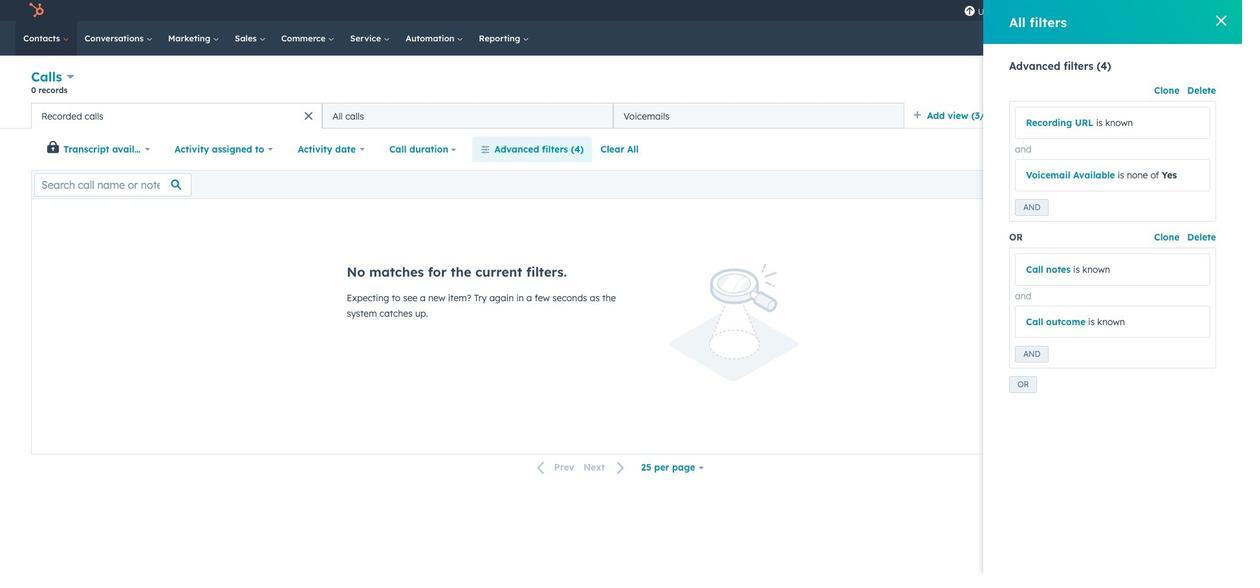 Task type: vqa. For each thing, say whether or not it's contained in the screenshot.
Welcome Email link
no



Task type: locate. For each thing, give the bounding box(es) containing it.
jacob simon image
[[1149, 5, 1161, 16]]

banner
[[31, 67, 1211, 103]]

marketplaces image
[[1052, 6, 1063, 17]]

Search call name or notes search field
[[34, 173, 191, 196]]

menu
[[957, 0, 1227, 21]]

close image
[[1216, 16, 1227, 26]]



Task type: describe. For each thing, give the bounding box(es) containing it.
pagination navigation
[[530, 459, 633, 477]]

Search HubSpot search field
[[1060, 27, 1197, 49]]



